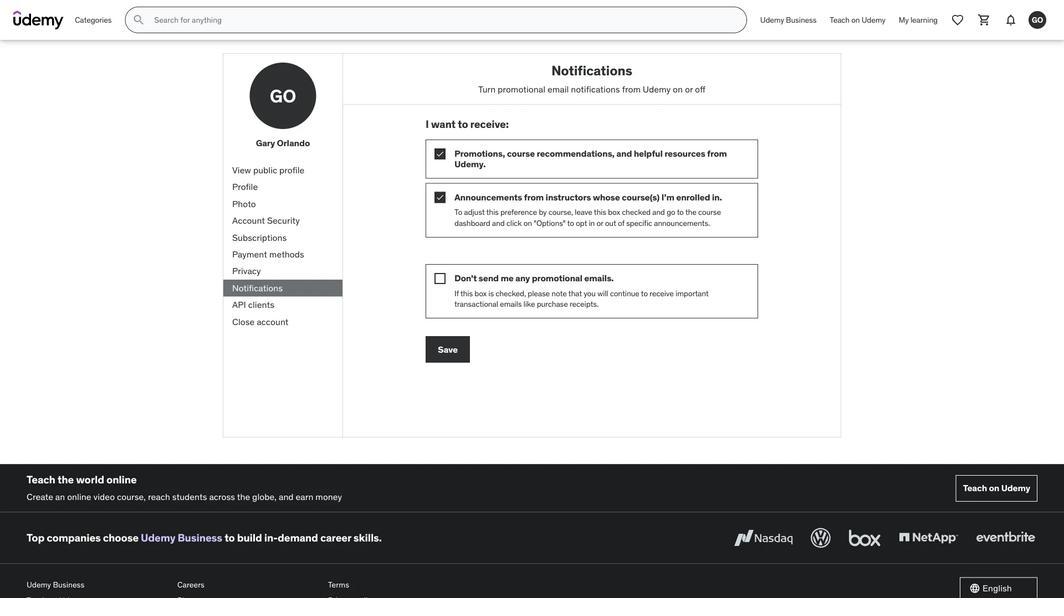Task type: describe. For each thing, give the bounding box(es) containing it.
don't send me any promotional emails. if this box is checked, please note that you will continue to receive important transactional emails like purchase receipts.
[[454, 273, 709, 309]]

announcements
[[454, 191, 522, 203]]

world
[[76, 473, 104, 487]]

announcements from instructors whose course(s) i'm enrolled in. to adjust this preference by course, leave this box checked and go to the  course dashboard and click on "options" to opt in or out of specific announcements.
[[454, 191, 722, 228]]

terms link
[[328, 578, 470, 593]]

1 vertical spatial online
[[67, 491, 91, 503]]

categories button
[[68, 7, 118, 33]]

box inside announcements from instructors whose course(s) i'm enrolled in. to adjust this preference by course, leave this box checked and go to the  course dashboard and click on "options" to opt in or out of specific announcements.
[[608, 207, 620, 217]]

on left my
[[851, 15, 860, 25]]

preference
[[500, 207, 537, 217]]

that
[[568, 288, 582, 298]]

security
[[267, 215, 300, 226]]

methods
[[269, 249, 304, 260]]

on inside notifications turn promotional email notifications from udemy on or off
[[673, 83, 683, 95]]

public
[[253, 164, 277, 176]]

teach the world online create an online video course, reach students across the globe, and earn money
[[27, 473, 342, 503]]

photo link
[[223, 196, 342, 212]]

box image
[[846, 526, 883, 551]]

teach on udemy for the topmost teach on udemy link
[[830, 15, 885, 25]]

udemy.
[[454, 159, 486, 170]]

send
[[479, 273, 499, 284]]

wishlist image
[[951, 13, 964, 27]]

0 horizontal spatial the
[[58, 473, 74, 487]]

money
[[315, 491, 342, 503]]

whose
[[593, 191, 620, 203]]

careers
[[177, 580, 204, 590]]

small image inside english button
[[969, 583, 980, 594]]

students
[[172, 491, 207, 503]]

2 horizontal spatial teach
[[963, 483, 987, 494]]

want
[[431, 118, 456, 131]]

an
[[55, 491, 65, 503]]

careers link
[[177, 578, 319, 593]]

or inside announcements from instructors whose course(s) i'm enrolled in. to adjust this preference by course, leave this box checked and go to the  course dashboard and click on "options" to opt in or out of specific announcements.
[[597, 218, 603, 228]]

0 vertical spatial udemy business link
[[754, 7, 823, 33]]

and left go
[[652, 207, 665, 217]]

udemy inside notifications turn promotional email notifications from udemy on or off
[[643, 83, 671, 95]]

will
[[597, 288, 608, 298]]

in.
[[712, 191, 722, 203]]

adjust
[[464, 207, 485, 217]]

video
[[93, 491, 115, 503]]

course inside promotions, course recommendations, and helpful resources from udemy.
[[507, 148, 535, 159]]

0 horizontal spatial business
[[53, 580, 84, 590]]

skills.
[[353, 531, 382, 545]]

course, inside announcements from instructors whose course(s) i'm enrolled in. to adjust this preference by course, leave this box checked and go to the  course dashboard and click on "options" to opt in or out of specific announcements.
[[548, 207, 573, 217]]

my learning link
[[892, 7, 944, 33]]

english button
[[960, 578, 1037, 599]]

payment
[[232, 249, 267, 260]]

view public profile link
[[223, 162, 342, 179]]

opt
[[576, 218, 587, 228]]

save
[[438, 344, 458, 355]]

0 vertical spatial teach on udemy link
[[823, 7, 892, 33]]

turn
[[478, 83, 496, 95]]

view public profile profile photo account security subscriptions payment methods privacy notifications api clients close account
[[232, 164, 304, 327]]

go link
[[1024, 7, 1051, 33]]

account
[[232, 215, 265, 226]]

is
[[488, 288, 494, 298]]

to right want
[[458, 118, 468, 131]]

top
[[27, 531, 44, 545]]

if
[[454, 288, 459, 298]]

important
[[676, 288, 709, 298]]

and inside "teach the world online create an online video course, reach students across the globe, and earn money"
[[279, 491, 294, 503]]

payment methods link
[[223, 246, 342, 263]]

terms
[[328, 580, 349, 590]]

this inside the don't send me any promotional emails. if this box is checked, please note that you will continue to receive important transactional emails like purchase receipts.
[[460, 288, 473, 298]]

i want to receive:
[[426, 118, 509, 131]]

from inside promotions, course recommendations, and helpful resources from udemy.
[[707, 148, 727, 159]]

resources
[[665, 148, 705, 159]]

course inside announcements from instructors whose course(s) i'm enrolled in. to adjust this preference by course, leave this box checked and go to the  course dashboard and click on "options" to opt in or out of specific announcements.
[[698, 207, 721, 217]]

small image for promotions, course recommendations, and helpful resources from udemy.
[[434, 149, 446, 160]]

save button
[[426, 336, 470, 363]]

like
[[523, 299, 535, 309]]

receive
[[650, 288, 674, 298]]

my learning
[[899, 15, 938, 25]]

build
[[237, 531, 262, 545]]

1 horizontal spatial teach
[[830, 15, 850, 25]]

announcements.
[[654, 218, 710, 228]]

and inside promotions, course recommendations, and helpful resources from udemy.
[[616, 148, 632, 159]]

shopping cart with 0 items image
[[978, 13, 991, 27]]

learning
[[910, 15, 938, 25]]

to left opt
[[567, 218, 574, 228]]

promotional inside notifications turn promotional email notifications from udemy on or off
[[498, 83, 545, 95]]

gary
[[256, 137, 275, 149]]

dashboard
[[454, 218, 490, 228]]

1 vertical spatial teach on udemy link
[[956, 475, 1037, 502]]

earn
[[296, 491, 313, 503]]

me
[[501, 273, 514, 284]]

subscriptions link
[[223, 229, 342, 246]]

small image for don't send me any promotional emails.
[[434, 273, 446, 284]]

transactional
[[454, 299, 498, 309]]

enrolled
[[676, 191, 710, 203]]

gary orlando
[[256, 137, 310, 149]]

promotional inside the don't send me any promotional emails. if this box is checked, please note that you will continue to receive important transactional emails like purchase receipts.
[[532, 273, 582, 284]]

out
[[605, 218, 616, 228]]

netapp image
[[897, 526, 960, 551]]

off
[[695, 83, 705, 95]]

create
[[27, 491, 53, 503]]

notifications
[[571, 83, 620, 95]]

continue
[[610, 288, 639, 298]]

eventbrite image
[[974, 526, 1037, 551]]

emails
[[500, 299, 522, 309]]

close account link
[[223, 314, 342, 330]]

helpful
[[634, 148, 663, 159]]

to right go
[[677, 207, 684, 217]]

go
[[667, 207, 675, 217]]

recommendations,
[[537, 148, 615, 159]]



Task type: vqa. For each thing, say whether or not it's contained in the screenshot.
Plant Design's xsmall image
no



Task type: locate. For each thing, give the bounding box(es) containing it.
2 horizontal spatial from
[[707, 148, 727, 159]]

small image
[[434, 149, 446, 160], [434, 273, 446, 284]]

from right resources
[[707, 148, 727, 159]]

course down in.
[[698, 207, 721, 217]]

1 vertical spatial business
[[178, 531, 222, 545]]

small image left english
[[969, 583, 980, 594]]

globe,
[[252, 491, 277, 503]]

1 small image from the top
[[434, 149, 446, 160]]

checked
[[622, 207, 651, 217]]

online up "video"
[[106, 473, 137, 487]]

small image
[[434, 192, 446, 203], [969, 583, 980, 594]]

1 horizontal spatial udemy business
[[760, 15, 816, 25]]

teach on udemy link up eventbrite 'image'
[[956, 475, 1037, 502]]

2 vertical spatial from
[[524, 191, 544, 203]]

1 horizontal spatial teach on udemy link
[[956, 475, 1037, 502]]

on left off
[[673, 83, 683, 95]]

2 horizontal spatial this
[[594, 207, 606, 217]]

orlando
[[277, 137, 310, 149]]

0 vertical spatial udemy business
[[760, 15, 816, 25]]

the inside announcements from instructors whose course(s) i'm enrolled in. to adjust this preference by course, leave this box checked and go to the  course dashboard and click on "options" to opt in or out of specific announcements.
[[685, 207, 696, 217]]

to left build
[[225, 531, 235, 545]]

teach
[[830, 15, 850, 25], [27, 473, 55, 487], [963, 483, 987, 494]]

0 horizontal spatial teach on udemy
[[830, 15, 885, 25]]

small image down want
[[434, 149, 446, 160]]

emails.
[[584, 273, 614, 284]]

the up announcements.
[[685, 207, 696, 217]]

to
[[458, 118, 468, 131], [677, 207, 684, 217], [567, 218, 574, 228], [641, 288, 648, 298], [225, 531, 235, 545]]

choose
[[103, 531, 139, 545]]

this up in at the right top
[[594, 207, 606, 217]]

course, inside "teach the world online create an online video course, reach students across the globe, and earn money"
[[117, 491, 146, 503]]

Search for anything text field
[[152, 11, 733, 29]]

teach on udemy link left my
[[823, 7, 892, 33]]

small image left the don't
[[434, 273, 446, 284]]

1 horizontal spatial go
[[1032, 15, 1043, 25]]

2 vertical spatial business
[[53, 580, 84, 590]]

0 vertical spatial go
[[1032, 15, 1043, 25]]

reach
[[148, 491, 170, 503]]

this right if
[[460, 288, 473, 298]]

across
[[209, 491, 235, 503]]

0 horizontal spatial teach
[[27, 473, 55, 487]]

0 horizontal spatial udemy business
[[27, 580, 84, 590]]

from right notifications on the top of the page
[[622, 83, 641, 95]]

notifications turn promotional email notifications from udemy on or off
[[478, 62, 705, 95]]

1 horizontal spatial small image
[[969, 583, 980, 594]]

0 vertical spatial box
[[608, 207, 620, 217]]

course, up "options"
[[548, 207, 573, 217]]

purchase
[[537, 299, 568, 309]]

promotional up note
[[532, 273, 582, 284]]

and left helpful
[[616, 148, 632, 159]]

go right "notifications" icon at the right top of page
[[1032, 15, 1043, 25]]

0 horizontal spatial box
[[475, 288, 487, 298]]

0 vertical spatial or
[[685, 83, 693, 95]]

notifications up "clients"
[[232, 282, 283, 294]]

online right an
[[67, 491, 91, 503]]

1 vertical spatial or
[[597, 218, 603, 228]]

promotional right turn
[[498, 83, 545, 95]]

receive:
[[470, 118, 509, 131]]

1 vertical spatial udemy business
[[27, 580, 84, 590]]

0 horizontal spatial small image
[[434, 192, 446, 203]]

by
[[539, 207, 547, 217]]

1 horizontal spatial this
[[486, 207, 499, 217]]

from inside announcements from instructors whose course(s) i'm enrolled in. to adjust this preference by course, leave this box checked and go to the  course dashboard and click on "options" to opt in or out of specific announcements.
[[524, 191, 544, 203]]

box
[[608, 207, 620, 217], [475, 288, 487, 298]]

0 vertical spatial business
[[786, 15, 816, 25]]

1 horizontal spatial the
[[237, 491, 250, 503]]

account security link
[[223, 212, 342, 229]]

1 horizontal spatial business
[[178, 531, 222, 545]]

box up out
[[608, 207, 620, 217]]

1 vertical spatial promotional
[[532, 273, 582, 284]]

1 horizontal spatial from
[[622, 83, 641, 95]]

please
[[528, 288, 550, 298]]

box left is
[[475, 288, 487, 298]]

1 vertical spatial small image
[[434, 273, 446, 284]]

top companies choose udemy business to build in-demand career skills.
[[27, 531, 382, 545]]

note
[[552, 288, 567, 298]]

notifications link
[[223, 280, 342, 297]]

notifications
[[551, 62, 632, 79], [232, 282, 283, 294]]

notifications inside notifications turn promotional email notifications from udemy on or off
[[551, 62, 632, 79]]

clients
[[248, 299, 274, 311]]

profile
[[279, 164, 304, 176]]

to
[[454, 207, 462, 217]]

1 horizontal spatial online
[[106, 473, 137, 487]]

i
[[426, 118, 429, 131]]

"options"
[[534, 218, 566, 228]]

course(s)
[[622, 191, 660, 203]]

1 horizontal spatial teach on udemy
[[963, 483, 1030, 494]]

box inside the don't send me any promotional emails. if this box is checked, please note that you will continue to receive important transactional emails like purchase receipts.
[[475, 288, 487, 298]]

0 vertical spatial notifications
[[551, 62, 632, 79]]

account
[[257, 316, 288, 327]]

promotions,
[[454, 148, 505, 159]]

volkswagen image
[[809, 526, 833, 551]]

udemy image
[[13, 11, 64, 29]]

0 horizontal spatial from
[[524, 191, 544, 203]]

1 horizontal spatial box
[[608, 207, 620, 217]]

1 horizontal spatial course,
[[548, 207, 573, 217]]

1 vertical spatial the
[[58, 473, 74, 487]]

companies
[[47, 531, 101, 545]]

profile link
[[223, 179, 342, 196]]

of
[[618, 218, 624, 228]]

in-
[[264, 531, 278, 545]]

from inside notifications turn promotional email notifications from udemy on or off
[[622, 83, 641, 95]]

1 vertical spatial teach on udemy
[[963, 483, 1030, 494]]

my
[[899, 15, 909, 25]]

from up by
[[524, 191, 544, 203]]

course, right "video"
[[117, 491, 146, 503]]

and left earn
[[279, 491, 294, 503]]

0 horizontal spatial course
[[507, 148, 535, 159]]

i'm
[[661, 191, 674, 203]]

1 horizontal spatial notifications
[[551, 62, 632, 79]]

the up an
[[58, 473, 74, 487]]

categories
[[75, 15, 112, 25]]

notifications up notifications on the top of the page
[[551, 62, 632, 79]]

the
[[685, 207, 696, 217], [58, 473, 74, 487], [237, 491, 250, 503]]

teach on udemy link
[[823, 7, 892, 33], [956, 475, 1037, 502]]

profile
[[232, 181, 258, 193]]

close
[[232, 316, 255, 327]]

notifications image
[[1004, 13, 1017, 27]]

0 horizontal spatial or
[[597, 218, 603, 228]]

notifications inside view public profile profile photo account security subscriptions payment methods privacy notifications api clients close account
[[232, 282, 283, 294]]

go up gary orlando
[[270, 85, 296, 107]]

or
[[685, 83, 693, 95], [597, 218, 603, 228]]

2 vertical spatial udemy business link
[[27, 578, 168, 593]]

online
[[106, 473, 137, 487], [67, 491, 91, 503]]

instructors
[[546, 191, 591, 203]]

0 horizontal spatial notifications
[[232, 282, 283, 294]]

you
[[584, 288, 596, 298]]

or inside notifications turn promotional email notifications from udemy on or off
[[685, 83, 693, 95]]

0 vertical spatial course,
[[548, 207, 573, 217]]

0 horizontal spatial this
[[460, 288, 473, 298]]

and left click
[[492, 218, 505, 228]]

email
[[547, 83, 569, 95]]

1 vertical spatial course,
[[117, 491, 146, 503]]

0 horizontal spatial online
[[67, 491, 91, 503]]

1 vertical spatial small image
[[969, 583, 980, 594]]

to inside the don't send me any promotional emails. if this box is checked, please note that you will continue to receive important transactional emails like purchase receipts.
[[641, 288, 648, 298]]

on up eventbrite 'image'
[[989, 483, 999, 494]]

demand
[[278, 531, 318, 545]]

teach inside "teach the world online create an online video course, reach students across the globe, and earn money"
[[27, 473, 55, 487]]

0 vertical spatial the
[[685, 207, 696, 217]]

leave
[[575, 207, 592, 217]]

1 vertical spatial course
[[698, 207, 721, 217]]

2 horizontal spatial the
[[685, 207, 696, 217]]

to left receive
[[641, 288, 648, 298]]

on inside announcements from instructors whose course(s) i'm enrolled in. to adjust this preference by course, leave this box checked and go to the  course dashboard and click on "options" to opt in or out of specific announcements.
[[523, 218, 532, 228]]

1 vertical spatial from
[[707, 148, 727, 159]]

1 vertical spatial notifications
[[232, 282, 283, 294]]

teach on udemy for the bottommost teach on udemy link
[[963, 483, 1030, 494]]

specific
[[626, 218, 652, 228]]

go inside go link
[[1032, 15, 1043, 25]]

teach on udemy up eventbrite 'image'
[[963, 483, 1030, 494]]

click
[[506, 218, 522, 228]]

teach on udemy left my
[[830, 15, 885, 25]]

1 horizontal spatial or
[[685, 83, 693, 95]]

0 horizontal spatial go
[[270, 85, 296, 107]]

don't
[[454, 273, 477, 284]]

0 horizontal spatial teach on udemy link
[[823, 7, 892, 33]]

or right in at the right top
[[597, 218, 603, 228]]

submit search image
[[132, 13, 145, 27]]

in
[[589, 218, 595, 228]]

course right the promotions,
[[507, 148, 535, 159]]

0 horizontal spatial course,
[[117, 491, 146, 503]]

any
[[515, 273, 530, 284]]

subscriptions
[[232, 232, 287, 243]]

from
[[622, 83, 641, 95], [707, 148, 727, 159], [524, 191, 544, 203]]

1 vertical spatial go
[[270, 85, 296, 107]]

on right click
[[523, 218, 532, 228]]

1 vertical spatial udemy business link
[[141, 531, 222, 545]]

the left globe,
[[237, 491, 250, 503]]

1 horizontal spatial course
[[698, 207, 721, 217]]

api clients link
[[223, 297, 342, 314]]

api
[[232, 299, 246, 311]]

privacy
[[232, 266, 261, 277]]

0 vertical spatial online
[[106, 473, 137, 487]]

0 vertical spatial promotional
[[498, 83, 545, 95]]

2 vertical spatial the
[[237, 491, 250, 503]]

small image left announcements
[[434, 192, 446, 203]]

nasdaq image
[[732, 526, 795, 551]]

0 vertical spatial from
[[622, 83, 641, 95]]

2 small image from the top
[[434, 273, 446, 284]]

0 vertical spatial course
[[507, 148, 535, 159]]

0 vertical spatial small image
[[434, 192, 446, 203]]

udemy business link
[[754, 7, 823, 33], [141, 531, 222, 545], [27, 578, 168, 593]]

0 vertical spatial small image
[[434, 149, 446, 160]]

or left off
[[685, 83, 693, 95]]

receipts.
[[570, 299, 599, 309]]

1 vertical spatial box
[[475, 288, 487, 298]]

go
[[1032, 15, 1043, 25], [270, 85, 296, 107]]

this down announcements
[[486, 207, 499, 217]]

checked,
[[496, 288, 526, 298]]

0 vertical spatial teach on udemy
[[830, 15, 885, 25]]

2 horizontal spatial business
[[786, 15, 816, 25]]



